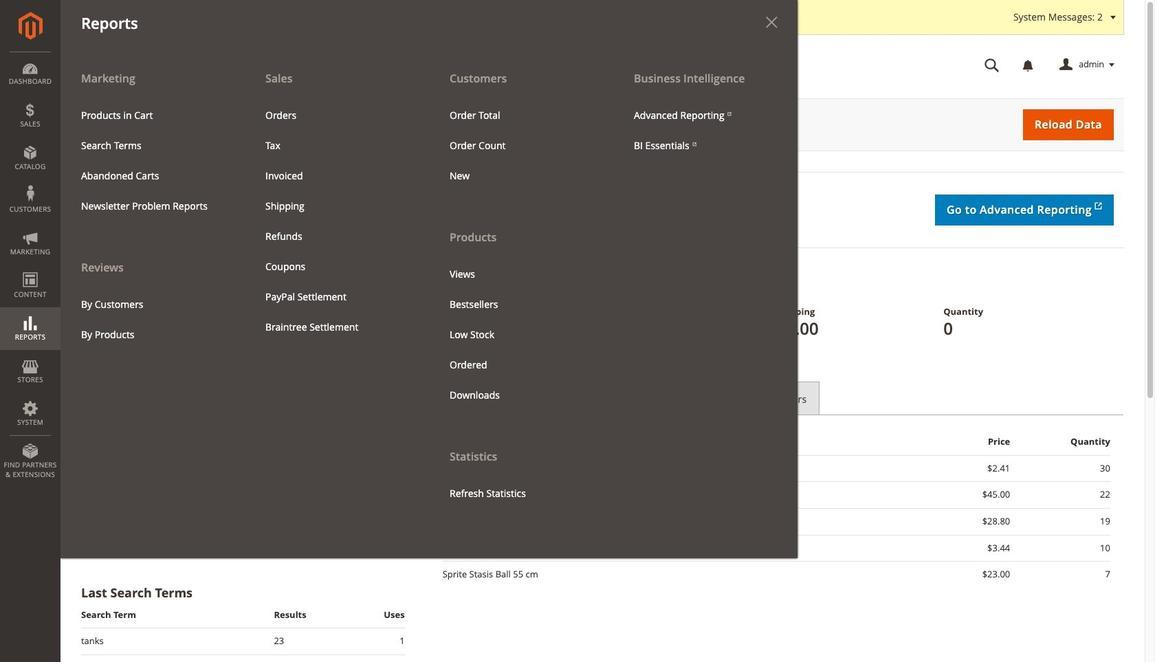 Task type: locate. For each thing, give the bounding box(es) containing it.
menu bar
[[0, 0, 798, 559]]

menu
[[61, 63, 798, 559], [61, 63, 245, 350], [429, 63, 614, 509], [71, 100, 235, 221], [255, 100, 419, 343], [440, 100, 603, 191], [624, 100, 788, 161], [440, 259, 603, 410], [71, 289, 235, 350]]



Task type: describe. For each thing, give the bounding box(es) containing it.
magento admin panel image
[[18, 12, 42, 40]]



Task type: vqa. For each thing, say whether or not it's contained in the screenshot.
text box
no



